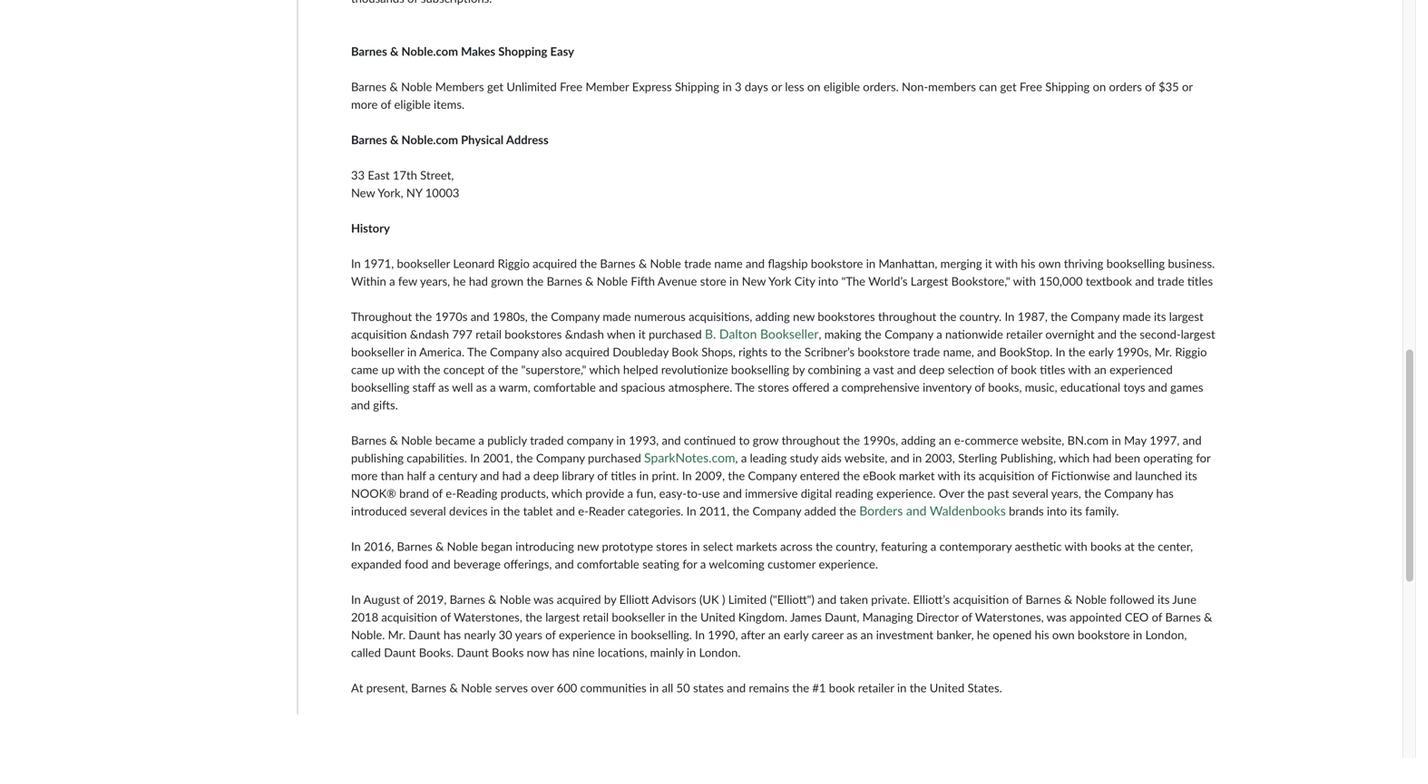 Task type: locate. For each thing, give the bounding box(es) containing it.
noble.com for physical
[[402, 132, 458, 147]]

continued
[[684, 433, 736, 448]]

city
[[795, 274, 815, 288]]

the up concept on the left top of page
[[467, 345, 487, 359]]

half
[[407, 468, 426, 483]]

capabilities.
[[407, 451, 467, 465]]

trade up store
[[684, 256, 711, 271]]

0 horizontal spatial as
[[438, 380, 449, 395]]

in inside barnes & noble members get unlimited free member express shipping in 3 days or less on eligible orders. non-members can get free shipping on orders of $35 or more of eligible items.
[[723, 79, 732, 94]]

comprehensive
[[842, 380, 920, 395]]

1990s, up the ebook
[[863, 433, 898, 448]]

shops,
[[702, 345, 736, 359]]

get right can
[[1000, 79, 1017, 94]]

than
[[381, 468, 404, 483]]

of down 'publishing,'
[[1038, 468, 1048, 483]]

riggio inside in 1971, bookseller leonard riggio acquired the barnes & noble trade name and flagship bookstore in manhattan, merging it with his own thriving bookselling business. within a few years, he had grown the barnes & noble fifth avenue store in new york city into "the world's largest bookstore," with 150,000 textbook and trade titles
[[498, 256, 530, 271]]

bookstores up also
[[505, 327, 562, 341]]

bookselling
[[1107, 256, 1165, 271], [731, 362, 790, 377], [351, 380, 410, 395]]

0 vertical spatial titles
[[1188, 274, 1213, 288]]

new inside in 2016, barnes & noble began introducing new prototype stores in select markets across the country, featuring a contemporary aesthetic with books at the center, expanded food and beverage offerings, and comfortable seating for a welcoming customer experience.
[[577, 539, 599, 554]]

titles down business.
[[1188, 274, 1213, 288]]

1 vertical spatial purchased
[[588, 451, 641, 465]]

several down brand
[[410, 504, 446, 518]]

trade down business.
[[1158, 274, 1185, 288]]

in inside barnes & noble became a publicly traded company in 1993, and continued to grow throughout the 1990s, adding an e-commerce website, bn.com in may 1997, and publishing capabilities. in 2001, the company purchased
[[470, 451, 480, 465]]

2 &ndash from the left
[[565, 327, 604, 341]]

0 horizontal spatial into
[[818, 274, 839, 288]]

book inside , making the company a nationwide retailer overnight and the second-largest bookseller in america. the company also acquired doubleday book shops, rights to the scribner's bookstore trade name, and bookstop. in the early 1990s, mr. riggio came up with the concept of the "superstore," which helped revolutionize bookselling by combining a vast and deep selection of book titles with an experienced bookselling staff as well as a warm, comfortable and spacious atmosphere. the stores offered a comprehensive inventory of books, music, educational toys and games and gifts.
[[1011, 362, 1037, 377]]

own down appointed
[[1052, 628, 1075, 642]]

titles up the music,
[[1040, 362, 1066, 377]]

0 horizontal spatial website,
[[845, 451, 888, 465]]

0 vertical spatial several
[[1012, 486, 1049, 501]]

throughout
[[351, 309, 412, 324]]

barnes inside barnes & noble became a publicly traded company in 1993, and continued to grow throughout the 1990s, adding an e-commerce website, bn.com in may 1997, and publishing capabilities. in 2001, the company purchased
[[351, 433, 387, 448]]

1 horizontal spatial stores
[[758, 380, 789, 395]]

combining
[[808, 362, 861, 377]]

shipping left 3
[[675, 79, 720, 94]]

, inside , making the company a nationwide retailer overnight and the second-largest bookseller in america. the company also acquired doubleday book shops, rights to the scribner's bookstore trade name, and bookstop. in the early 1990s, mr. riggio came up with the concept of the "superstore," which helped revolutionize bookselling by combining a vast and deep selection of book titles with an experienced bookselling staff as well as a warm, comfortable and spacious atmosphere. the stores offered a comprehensive inventory of books, music, educational toys and games and gifts.
[[819, 327, 822, 341]]

company
[[567, 433, 613, 448]]

easy-
[[659, 486, 687, 501]]

has right now at bottom
[[552, 645, 570, 660]]

& left members
[[390, 79, 398, 94]]

1 horizontal spatial it
[[985, 256, 992, 271]]

which
[[589, 362, 620, 377], [1059, 451, 1090, 465], [552, 486, 582, 501]]

acquired inside 'in august of 2019, barnes & noble was acquired by elliott advisors (uk ) limited ("elliott") and taken private. elliott's acquisition of barnes & noble followed its june 2018 acquisition of waterstones, the largest retail bookseller in the united kingdom. james daunt, managing director of waterstones, was appointed ceo of barnes & noble. mr. daunt has nearly 30 years of experience in bookselling. in 1990, after an early career as an investment banker, he opened his own bookstore in london, called daunt books. daunt books now has nine locations, mainly in london.'
[[557, 592, 601, 607]]

stores inside , making the company a nationwide retailer overnight and the second-largest bookseller in america. the company also acquired doubleday book shops, rights to the scribner's bookstore trade name, and bookstop. in the early 1990s, mr. riggio came up with the concept of the "superstore," which helped revolutionize bookselling by combining a vast and deep selection of book titles with an experienced bookselling staff as well as a warm, comfortable and spacious atmosphere. the stores offered a comprehensive inventory of books, music, educational toys and games and gifts.
[[758, 380, 789, 395]]

1 vertical spatial own
[[1052, 628, 1075, 642]]

"superstore,"
[[521, 362, 587, 377]]

in left 2001,
[[470, 451, 480, 465]]

1 horizontal spatial made
[[1123, 309, 1151, 324]]

0 vertical spatial years,
[[420, 274, 450, 288]]

1 horizontal spatial throughout
[[878, 309, 937, 324]]

experience. inside in 2016, barnes & noble began introducing new prototype stores in select markets across the country, featuring a contemporary aesthetic with books at the center, expanded food and beverage offerings, and comfortable seating for a welcoming customer experience.
[[819, 557, 878, 571]]

0 vertical spatial largest
[[1169, 309, 1204, 324]]

2 vertical spatial had
[[502, 468, 521, 483]]

0 vertical spatial throughout
[[878, 309, 937, 324]]

0 vertical spatial had
[[469, 274, 488, 288]]

serves
[[495, 681, 528, 695]]

company inside barnes & noble became a publicly traded company in 1993, and continued to grow throughout the 1990s, adding an e-commerce website, bn.com in may 1997, and publishing capabilities. in 2001, the company purchased
[[536, 451, 585, 465]]

0 horizontal spatial deep
[[533, 468, 559, 483]]

0 vertical spatial united
[[701, 610, 736, 625]]

, left leading
[[735, 451, 738, 465]]

bookselling.
[[631, 628, 692, 642]]

in 1971, bookseller leonard riggio acquired the barnes & noble trade name and flagship bookstore in manhattan, merging it with his own thriving bookselling business. within a few years, he had grown the barnes & noble fifth avenue store in new york city into "the world's largest bookstore," with 150,000 textbook and trade titles
[[351, 256, 1215, 288]]

1990s, inside barnes & noble became a publicly traded company in 1993, and continued to grow throughout the 1990s, adding an e-commerce website, bn.com in may 1997, and publishing capabilities. in 2001, the company purchased
[[863, 433, 898, 448]]

1 horizontal spatial 1990s,
[[1117, 345, 1152, 359]]

for inside in 2016, barnes & noble began introducing new prototype stores in select markets across the country, featuring a contemporary aesthetic with books at the center, expanded food and beverage offerings, and comfortable seating for a welcoming customer experience.
[[683, 557, 697, 571]]

1 vertical spatial mr.
[[388, 628, 406, 642]]

2 more from the top
[[351, 468, 378, 483]]

1 noble.com from the top
[[402, 44, 458, 58]]

1 vertical spatial united
[[930, 681, 965, 695]]

which left the helped
[[589, 362, 620, 377]]

its inside borders and waldenbooks brands into its family.
[[1070, 504, 1082, 518]]

0 horizontal spatial free
[[560, 79, 583, 94]]

several
[[1012, 486, 1049, 501], [410, 504, 446, 518]]

2 horizontal spatial has
[[1156, 486, 1174, 501]]

0 horizontal spatial eligible
[[394, 97, 431, 111]]

noble up beverage
[[447, 539, 478, 554]]

borders
[[859, 503, 903, 518]]

acquired inside in 1971, bookseller leonard riggio acquired the barnes & noble trade name and flagship bookstore in manhattan, merging it with his own thriving bookselling business. within a few years, he had grown the barnes & noble fifth avenue store in new york city into "the world's largest bookstore," with 150,000 textbook and trade titles
[[533, 256, 577, 271]]

eligible left items.
[[394, 97, 431, 111]]

0 horizontal spatial he
[[453, 274, 466, 288]]

797
[[452, 327, 473, 341]]

bookselling up textbook
[[1107, 256, 1165, 271]]

e- down century
[[446, 486, 456, 501]]

1 horizontal spatial he
[[977, 628, 990, 642]]

titles inside , a leading study aids website, and in 2003, sterling publishing, which had been operating for more than half a century and had a deep library of titles in print. in 2009, the company entered the ebook market with its acquisition of fictionwise and launched its nook® brand of e-reading products, which provide a fun, easy-to-use and immersive digital reading experience. over the past several years, the company has introduced several devices in the tablet and e-reader categories. in 2011, the company added the
[[611, 468, 636, 483]]

0 horizontal spatial had
[[469, 274, 488, 288]]

1 horizontal spatial deep
[[919, 362, 945, 377]]

& up 17th
[[390, 132, 399, 147]]

country.
[[960, 309, 1002, 324]]

acquisition down throughout
[[351, 327, 407, 341]]

1 horizontal spatial riggio
[[1175, 345, 1207, 359]]

in inside , making the company a nationwide retailer overnight and the second-largest bookseller in america. the company also acquired doubleday book shops, rights to the scribner's bookstore trade name, and bookstop. in the early 1990s, mr. riggio came up with the concept of the "superstore," which helped revolutionize bookselling by combining a vast and deep selection of book titles with an experienced bookselling staff as well as a warm, comfortable and spacious atmosphere. the stores offered a comprehensive inventory of books, music, educational toys and games and gifts.
[[407, 345, 417, 359]]

introduced
[[351, 504, 407, 518]]

address
[[506, 132, 549, 147]]

and inside throughout the 1970s and 1980s, the company made numerous acquisitions, adding new bookstores throughout the country. in 1987, the company made its largest acquisition &ndash 797 retail bookstores &ndash when it purchased
[[471, 309, 490, 324]]

nearly
[[464, 628, 496, 642]]

1 vertical spatial acquired
[[565, 345, 610, 359]]

1 vertical spatial throughout
[[782, 433, 840, 448]]

mr.
[[1155, 345, 1172, 359], [388, 628, 406, 642]]

and inside 'in august of 2019, barnes & noble was acquired by elliott advisors (uk ) limited ("elliott") and taken private. elliott's acquisition of barnes & noble followed its june 2018 acquisition of waterstones, the largest retail bookseller in the united kingdom. james daunt, managing director of waterstones, was appointed ceo of barnes & noble. mr. daunt has nearly 30 years of experience in bookselling. in 1990, after an early career as an investment banker, he opened his own bookstore in london, called daunt books. daunt books now has nine locations, mainly in london.'
[[818, 592, 837, 607]]

book
[[1011, 362, 1037, 377], [829, 681, 855, 695]]

which inside , making the company a nationwide retailer overnight and the second-largest bookseller in america. the company also acquired doubleday book shops, rights to the scribner's bookstore trade name, and bookstop. in the early 1990s, mr. riggio came up with the concept of the "superstore," which helped revolutionize bookselling by combining a vast and deep selection of book titles with an experienced bookselling staff as well as a warm, comfortable and spacious atmosphere. the stores offered a comprehensive inventory of books, music, educational toys and games and gifts.
[[589, 362, 620, 377]]

1 vertical spatial titles
[[1040, 362, 1066, 377]]

in 2016, barnes & noble began introducing new prototype stores in select markets across the country, featuring a contemporary aesthetic with books at the center, expanded food and beverage offerings, and comfortable seating for a welcoming customer experience.
[[351, 539, 1193, 571]]

own inside in 1971, bookseller leonard riggio acquired the barnes & noble trade name and flagship bookstore in manhattan, merging it with his own thriving bookselling business. within a few years, he had grown the barnes & noble fifth avenue store in new york city into "the world's largest bookstore," with 150,000 textbook and trade titles
[[1039, 256, 1061, 271]]

0 vertical spatial mr.
[[1155, 345, 1172, 359]]

1 vertical spatial retail
[[583, 610, 609, 625]]

2 horizontal spatial as
[[847, 628, 858, 642]]

trade left name,
[[913, 345, 940, 359]]

has inside , a leading study aids website, and in 2003, sterling publishing, which had been operating for more than half a century and had a deep library of titles in print. in 2009, the company entered the ebook market with its acquisition of fictionwise and launched its nook® brand of e-reading products, which provide a fun, easy-to-use and immersive digital reading experience. over the past several years, the company has introduced several devices in the tablet and e-reader categories. in 2011, the company added the
[[1156, 486, 1174, 501]]

riggio inside , making the company a nationwide retailer overnight and the second-largest bookseller in america. the company also acquired doubleday book shops, rights to the scribner's bookstore trade name, and bookstop. in the early 1990s, mr. riggio came up with the concept of the "superstore," which helped revolutionize bookselling by combining a vast and deep selection of book titles with an experienced bookselling staff as well as a warm, comfortable and spacious atmosphere. the stores offered a comprehensive inventory of books, music, educational toys and games and gifts.
[[1175, 345, 1207, 359]]

2 horizontal spatial bookselling
[[1107, 256, 1165, 271]]

0 vertical spatial deep
[[919, 362, 945, 377]]

2 horizontal spatial titles
[[1188, 274, 1213, 288]]

acquired up 'experience'
[[557, 592, 601, 607]]

of right concept on the left top of page
[[488, 362, 498, 377]]

1 more from the top
[[351, 97, 378, 111]]

, for making
[[819, 327, 822, 341]]

0 horizontal spatial riggio
[[498, 256, 530, 271]]

has up "books."
[[444, 628, 461, 642]]

acquisition inside , a leading study aids website, and in 2003, sterling publishing, which had been operating for more than half a century and had a deep library of titles in print. in 2009, the company entered the ebook market with its acquisition of fictionwise and launched its nook® brand of e-reading products, which provide a fun, easy-to-use and immersive digital reading experience. over the past several years, the company has introduced several devices in the tablet and e-reader categories. in 2011, the company added the
[[979, 468, 1035, 483]]

1 vertical spatial had
[[1093, 451, 1112, 465]]

century
[[438, 468, 477, 483]]

of left "$35"
[[1145, 79, 1156, 94]]

at
[[1125, 539, 1135, 554]]

acquisition down 2019,
[[381, 610, 437, 625]]

& inside barnes & noble members get unlimited free member express shipping in 3 days or less on eligible orders. non-members can get free shipping on orders of $35 or more of eligible items.
[[390, 79, 398, 94]]

1 horizontal spatial get
[[1000, 79, 1017, 94]]

made up when
[[603, 309, 631, 324]]

acquisition up banker,
[[953, 592, 1009, 607]]

with up bookstore,"
[[995, 256, 1018, 271]]

prototype
[[602, 539, 653, 554]]

in down "reading"
[[491, 504, 500, 518]]

elliott
[[619, 592, 649, 607]]

0 vertical spatial website,
[[1022, 433, 1065, 448]]

titles inside in 1971, bookseller leonard riggio acquired the barnes & noble trade name and flagship bookstore in manhattan, merging it with his own thriving bookselling business. within a few years, he had grown the barnes & noble fifth avenue store in new york city into "the world's largest bookstore," with 150,000 textbook and trade titles
[[1188, 274, 1213, 288]]

0 vertical spatial was
[[534, 592, 554, 607]]

spacious
[[621, 380, 665, 395]]

world's
[[869, 274, 908, 288]]

1 vertical spatial deep
[[533, 468, 559, 483]]

0 vertical spatial bookstores
[[818, 309, 875, 324]]

ceo
[[1125, 610, 1149, 625]]

products,
[[501, 486, 549, 501]]

name,
[[943, 345, 974, 359]]

1987,
[[1018, 309, 1048, 324]]

it inside throughout the 1970s and 1980s, the company made numerous acquisitions, adding new bookstores throughout the country. in 1987, the company made its largest acquisition &ndash 797 retail bookstores &ndash when it purchased
[[639, 327, 646, 341]]

0 horizontal spatial several
[[410, 504, 446, 518]]

by up offered at the right of page
[[793, 362, 805, 377]]

0 horizontal spatial e-
[[446, 486, 456, 501]]

which up fictionwise
[[1059, 451, 1090, 465]]

items.
[[434, 97, 465, 111]]

into inside borders and waldenbooks brands into its family.
[[1047, 504, 1067, 518]]

had up products,
[[502, 468, 521, 483]]

1 vertical spatial bookseller
[[351, 345, 404, 359]]

and
[[746, 256, 765, 271], [1135, 274, 1155, 288], [471, 309, 490, 324], [1098, 327, 1117, 341], [977, 345, 996, 359], [897, 362, 916, 377], [599, 380, 618, 395], [1149, 380, 1168, 395], [351, 398, 370, 412], [662, 433, 681, 448], [1183, 433, 1202, 448], [891, 451, 910, 465], [480, 468, 499, 483], [1113, 468, 1132, 483], [723, 486, 742, 501], [906, 503, 927, 518], [556, 504, 575, 518], [432, 557, 451, 571], [555, 557, 574, 571], [818, 592, 837, 607], [727, 681, 746, 695]]

throughout up the study
[[782, 433, 840, 448]]

shipping left orders
[[1046, 79, 1090, 94]]

had inside in 1971, bookseller leonard riggio acquired the barnes & noble trade name and flagship bookstore in manhattan, merging it with his own thriving bookselling business. within a few years, he had grown the barnes & noble fifth avenue store in new york city into "the world's largest bookstore," with 150,000 textbook and trade titles
[[469, 274, 488, 288]]

2 vertical spatial bookselling
[[351, 380, 410, 395]]

bookstores up making
[[818, 309, 875, 324]]

0 vertical spatial new
[[351, 185, 375, 200]]

noble.com up "street,"
[[402, 132, 458, 147]]

launched
[[1136, 468, 1182, 483]]

1993,
[[629, 433, 659, 448]]

and left gifts.
[[351, 398, 370, 412]]

select
[[703, 539, 733, 554]]

has
[[1156, 486, 1174, 501], [444, 628, 461, 642], [552, 645, 570, 660]]

its
[[1154, 309, 1166, 324], [964, 468, 976, 483], [1185, 468, 1198, 483], [1070, 504, 1082, 518], [1158, 592, 1170, 607]]

0 vertical spatial ,
[[819, 327, 822, 341]]

0 horizontal spatial ,
[[735, 451, 738, 465]]

shopping
[[498, 44, 548, 58]]

was left appointed
[[1047, 610, 1067, 625]]

1 vertical spatial stores
[[656, 539, 688, 554]]

2 noble.com from the top
[[402, 132, 458, 147]]

2 vertical spatial bookseller
[[612, 610, 665, 625]]

immersive
[[745, 486, 798, 501]]

1 &ndash from the left
[[410, 327, 449, 341]]

an down kingdom.
[[768, 628, 781, 642]]

0 vertical spatial he
[[453, 274, 466, 288]]

east
[[368, 168, 390, 182]]

1 vertical spatial e-
[[446, 486, 456, 501]]

50
[[676, 681, 690, 695]]

its left family.
[[1070, 504, 1082, 518]]

he
[[453, 274, 466, 288], [977, 628, 990, 642]]

in inside in 2016, barnes & noble began introducing new prototype stores in select markets across the country, featuring a contemporary aesthetic with books at the center, expanded food and beverage offerings, and comfortable seating for a welcoming customer experience.
[[691, 539, 700, 554]]

had down leonard
[[469, 274, 488, 288]]

its up second-
[[1154, 309, 1166, 324]]

on right the 'less'
[[807, 79, 821, 94]]

titles up provide
[[611, 468, 636, 483]]

aesthetic
[[1015, 539, 1062, 554]]

books.
[[419, 645, 454, 660]]

it up doubleday
[[639, 327, 646, 341]]

early inside 'in august of 2019, barnes & noble was acquired by elliott advisors (uk ) limited ("elliott") and taken private. elliott's acquisition of barnes & noble followed its june 2018 acquisition of waterstones, the largest retail bookseller in the united kingdom. james daunt, managing director of waterstones, was appointed ceo of barnes & noble. mr. daunt has nearly 30 years of experience in bookselling. in 1990, after an early career as an investment banker, he opened his own bookstore in london, called daunt books. daunt books now has nine locations, mainly in london.'
[[784, 628, 809, 642]]

with left books at the bottom of the page
[[1065, 539, 1088, 554]]

in inside throughout the 1970s and 1980s, the company made numerous acquisitions, adding new bookstores throughout the country. in 1987, the company made its largest acquisition &ndash 797 retail bookstores &ndash when it purchased
[[1005, 309, 1015, 324]]

waldenbooks
[[930, 503, 1006, 518]]

its inside 'in august of 2019, barnes & noble was acquired by elliott advisors (uk ) limited ("elliott") and taken private. elliott's acquisition of barnes & noble followed its june 2018 acquisition of waterstones, the largest retail bookseller in the united kingdom. james daunt, managing director of waterstones, was appointed ceo of barnes & noble. mr. daunt has nearly 30 years of experience in bookselling. in 1990, after an early career as an investment banker, he opened his own bookstore in london, called daunt books. daunt books now has nine locations, mainly in london.'
[[1158, 592, 1170, 607]]

b. dalton bookseller
[[705, 326, 819, 341]]

bookstores
[[818, 309, 875, 324], [505, 327, 562, 341]]

easy
[[550, 44, 574, 58]]

0 vertical spatial adding
[[755, 309, 790, 324]]

years, right few
[[420, 274, 450, 288]]

as down daunt,
[[847, 628, 858, 642]]

2 get from the left
[[1000, 79, 1017, 94]]

1 horizontal spatial ,
[[819, 327, 822, 341]]

0 horizontal spatial by
[[604, 592, 616, 607]]

& up appointed
[[1064, 592, 1073, 607]]

as left well
[[438, 380, 449, 395]]

it inside in 1971, bookseller leonard riggio acquired the barnes & noble trade name and flagship bookstore in manhattan, merging it with his own thriving bookselling business. within a few years, he had grown the barnes & noble fifth avenue store in new york city into "the world's largest bookstore," with 150,000 textbook and trade titles
[[985, 256, 992, 271]]

0 horizontal spatial stores
[[656, 539, 688, 554]]

for inside , a leading study aids website, and in 2003, sterling publishing, which had been operating for more than half a century and had a deep library of titles in print. in 2009, the company entered the ebook market with its acquisition of fictionwise and launched its nook® brand of e-reading products, which provide a fun, easy-to-use and immersive digital reading experience. over the past several years, the company has introduced several devices in the tablet and e-reader categories. in 2011, the company added the
[[1196, 451, 1211, 465]]

adding inside throughout the 1970s and 1980s, the company made numerous acquisitions, adding new bookstores throughout the country. in 1987, the company made its largest acquisition &ndash 797 retail bookstores &ndash when it purchased
[[755, 309, 790, 324]]

e-
[[954, 433, 965, 448], [446, 486, 456, 501], [578, 504, 589, 518]]

website, inside barnes & noble became a publicly traded company in 1993, and continued to grow throughout the 1990s, adding an e-commerce website, bn.com in may 1997, and publishing capabilities. in 2001, the company purchased
[[1022, 433, 1065, 448]]

0 horizontal spatial united
[[701, 610, 736, 625]]

of up opened
[[1012, 592, 1023, 607]]

united inside 'in august of 2019, barnes & noble was acquired by elliott advisors (uk ) limited ("elliott") and taken private. elliott's acquisition of barnes & noble followed its june 2018 acquisition of waterstones, the largest retail bookseller in the united kingdom. james daunt, managing director of waterstones, was appointed ceo of barnes & noble. mr. daunt has nearly 30 years of experience in bookselling. in 1990, after an early career as an investment banker, he opened his own bookstore in london, called daunt books. daunt books now has nine locations, mainly in london.'
[[701, 610, 736, 625]]

1 horizontal spatial had
[[502, 468, 521, 483]]

bookstore inside 'in august of 2019, barnes & noble was acquired by elliott advisors (uk ) limited ("elliott") and taken private. elliott's acquisition of barnes & noble followed its june 2018 acquisition of waterstones, the largest retail bookseller in the united kingdom. james daunt, managing director of waterstones, was appointed ceo of barnes & noble. mr. daunt has nearly 30 years of experience in bookselling. in 1990, after an early career as an investment banker, he opened his own bookstore in london, called daunt books. daunt books now has nine locations, mainly in london.'
[[1078, 628, 1130, 642]]

0 horizontal spatial new
[[577, 539, 599, 554]]

1 horizontal spatial into
[[1047, 504, 1067, 518]]

largest up 'experience'
[[546, 610, 580, 625]]

1 vertical spatial eligible
[[394, 97, 431, 111]]

0 vertical spatial bookselling
[[1107, 256, 1165, 271]]

new inside 33 east 17th street, new york, ny 10003
[[351, 185, 375, 200]]

0 vertical spatial noble.com
[[402, 44, 458, 58]]

website,
[[1022, 433, 1065, 448], [845, 451, 888, 465]]

1 horizontal spatial or
[[1182, 79, 1193, 94]]

0 horizontal spatial the
[[467, 345, 487, 359]]

2 vertical spatial largest
[[546, 610, 580, 625]]

retailer up bookstop.
[[1006, 327, 1043, 341]]

barnes inside in 2016, barnes & noble began introducing new prototype stores in select markets across the country, featuring a contemporary aesthetic with books at the center, expanded food and beverage offerings, and comfortable seating for a welcoming customer experience.
[[397, 539, 433, 554]]

bookseller up few
[[397, 256, 450, 271]]

in down name
[[730, 274, 739, 288]]

waterstones, up nearly
[[454, 610, 522, 625]]

a left fun,
[[627, 486, 633, 501]]

and down been
[[1113, 468, 1132, 483]]

0 horizontal spatial early
[[784, 628, 809, 642]]

in
[[351, 256, 361, 271], [1005, 309, 1015, 324], [1056, 345, 1066, 359], [470, 451, 480, 465], [682, 468, 692, 483], [687, 504, 696, 518], [351, 539, 361, 554], [351, 592, 361, 607], [695, 628, 705, 642]]

within
[[351, 274, 386, 288]]

unlimited
[[507, 79, 557, 94]]

1 made from the left
[[603, 309, 631, 324]]

been
[[1115, 451, 1141, 465]]

retailer inside , making the company a nationwide retailer overnight and the second-largest bookseller in america. the company also acquired doubleday book shops, rights to the scribner's bookstore trade name, and bookstop. in the early 1990s, mr. riggio came up with the concept of the "superstore," which helped revolutionize bookselling by combining a vast and deep selection of book titles with an experienced bookselling staff as well as a warm, comfortable and spacious atmosphere. the stores offered a comprehensive inventory of books, music, educational toys and games and gifts.
[[1006, 327, 1043, 341]]

bookseller inside in 1971, bookseller leonard riggio acquired the barnes & noble trade name and flagship bookstore in manhattan, merging it with his own thriving bookselling business. within a few years, he had grown the barnes & noble fifth avenue store in new york city into "the world's largest bookstore," with 150,000 textbook and trade titles
[[397, 256, 450, 271]]

digital
[[801, 486, 832, 501]]

adding inside barnes & noble became a publicly traded company in 1993, and continued to grow throughout the 1990s, adding an e-commerce website, bn.com in may 1997, and publishing capabilities. in 2001, the company purchased
[[901, 433, 936, 448]]

0 vertical spatial has
[[1156, 486, 1174, 501]]

york
[[769, 274, 792, 288]]

0 horizontal spatial adding
[[755, 309, 790, 324]]

new inside throughout the 1970s and 1980s, the company made numerous acquisitions, adding new bookstores throughout the country. in 1987, the company made its largest acquisition &ndash 797 retail bookstores &ndash when it purchased
[[793, 309, 815, 324]]

ny
[[406, 185, 422, 200]]

0 vertical spatial stores
[[758, 380, 789, 395]]

his
[[1021, 256, 1036, 271], [1035, 628, 1049, 642]]

1 vertical spatial comfortable
[[577, 557, 639, 571]]

over
[[531, 681, 554, 695]]

operating
[[1144, 451, 1193, 465]]

retail inside throughout the 1970s and 1980s, the company made numerous acquisitions, adding new bookstores throughout the country. in 1987, the company made its largest acquisition &ndash 797 retail bookstores &ndash when it purchased
[[476, 327, 502, 341]]

and down 2001,
[[480, 468, 499, 483]]

0 horizontal spatial &ndash
[[410, 327, 449, 341]]

0 horizontal spatial has
[[444, 628, 461, 642]]

0 vertical spatial for
[[1196, 451, 1211, 465]]

he inside in 1971, bookseller leonard riggio acquired the barnes & noble trade name and flagship bookstore in manhattan, merging it with his own thriving bookselling business. within a few years, he had grown the barnes & noble fifth avenue store in new york city into "the world's largest bookstore," with 150,000 textbook and trade titles
[[453, 274, 466, 288]]

&
[[390, 44, 399, 58], [390, 79, 398, 94], [390, 132, 399, 147], [639, 256, 647, 271], [585, 274, 594, 288], [390, 433, 398, 448], [436, 539, 444, 554], [488, 592, 497, 607], [1064, 592, 1073, 607], [1204, 610, 1213, 625], [450, 681, 458, 695]]

1 get from the left
[[487, 79, 504, 94]]

e- down provide
[[578, 504, 589, 518]]

1 vertical spatial bookstore
[[858, 345, 910, 359]]

purchased up book
[[649, 327, 702, 341]]

stores
[[758, 380, 789, 395], [656, 539, 688, 554]]

sparknotes.com
[[644, 450, 735, 465]]

comfortable
[[534, 380, 596, 395], [577, 557, 639, 571]]

a inside barnes & noble became a publicly traded company in 1993, and continued to grow throughout the 1990s, adding an e-commerce website, bn.com in may 1997, and publishing capabilities. in 2001, the company purchased
[[479, 433, 484, 448]]

comfortable inside in 2016, barnes & noble began introducing new prototype stores in select markets across the country, featuring a contemporary aesthetic with books at the center, expanded food and beverage offerings, and comfortable seating for a welcoming customer experience.
[[577, 557, 639, 571]]

0 vertical spatial purchased
[[649, 327, 702, 341]]

2 vertical spatial titles
[[611, 468, 636, 483]]

0 horizontal spatial waterstones,
[[454, 610, 522, 625]]

devices
[[449, 504, 488, 518]]

provide
[[586, 486, 624, 501]]

& inside barnes & noble became a publicly traded company in 1993, and continued to grow throughout the 1990s, adding an e-commerce website, bn.com in may 1997, and publishing capabilities. in 2001, the company purchased
[[390, 433, 398, 448]]

director
[[916, 610, 959, 625]]

had down bn.com
[[1093, 451, 1112, 465]]

its inside throughout the 1970s and 1980s, the company made numerous acquisitions, adding new bookstores throughout the country. in 1987, the company made its largest acquisition &ndash 797 retail bookstores &ndash when it purchased
[[1154, 309, 1166, 324]]

with up over
[[938, 468, 961, 483]]

, up scribner's
[[819, 327, 822, 341]]

more inside barnes & noble members get unlimited free member express shipping in 3 days or less on eligible orders. non-members can get free shipping on orders of $35 or more of eligible items.
[[351, 97, 378, 111]]

noble inside barnes & noble members get unlimited free member express shipping in 3 days or less on eligible orders. non-members can get free shipping on orders of $35 or more of eligible items.
[[401, 79, 432, 94]]

0 vertical spatial more
[[351, 97, 378, 111]]

he inside 'in august of 2019, barnes & noble was acquired by elliott advisors (uk ) limited ("elliott") and taken private. elliott's acquisition of barnes & noble followed its june 2018 acquisition of waterstones, the largest retail bookseller in the united kingdom. james daunt, managing director of waterstones, was appointed ceo of barnes & noble. mr. daunt has nearly 30 years of experience in bookselling. in 1990, after an early career as an investment banker, he opened his own bookstore in london, called daunt books. daunt books now has nine locations, mainly in london.'
[[977, 628, 990, 642]]

1 horizontal spatial titles
[[1040, 362, 1066, 377]]

a
[[389, 274, 395, 288], [937, 327, 942, 341], [864, 362, 870, 377], [490, 380, 496, 395], [833, 380, 839, 395], [479, 433, 484, 448], [741, 451, 747, 465], [429, 468, 435, 483], [524, 468, 530, 483], [627, 486, 633, 501], [931, 539, 937, 554], [700, 557, 706, 571]]

1 or from the left
[[771, 79, 782, 94]]

1 horizontal spatial to
[[771, 345, 782, 359]]

largest inside throughout the 1970s and 1980s, the company made numerous acquisitions, adding new bookstores throughout the country. in 1987, the company made its largest acquisition &ndash 797 retail bookstores &ndash when it purchased
[[1169, 309, 1204, 324]]

0 horizontal spatial book
[[829, 681, 855, 695]]

fun,
[[636, 486, 656, 501]]

0 vertical spatial bookstore
[[811, 256, 863, 271]]

more up nook®
[[351, 468, 378, 483]]

book
[[672, 345, 699, 359]]

new inside in 1971, bookseller leonard riggio acquired the barnes & noble trade name and flagship bookstore in manhattan, merging it with his own thriving bookselling business. within a few years, he had grown the barnes & noble fifth avenue store in new york city into "the world's largest bookstore," with 150,000 textbook and trade titles
[[742, 274, 766, 288]]

company
[[551, 309, 600, 324], [1071, 309, 1120, 324], [885, 327, 934, 341], [490, 345, 539, 359], [536, 451, 585, 465], [748, 468, 797, 483], [1105, 486, 1153, 501], [753, 504, 801, 518]]

to down bookseller
[[771, 345, 782, 359]]

1 horizontal spatial mr.
[[1155, 345, 1172, 359]]

states
[[693, 681, 724, 695]]

titles
[[1188, 274, 1213, 288], [1040, 362, 1066, 377], [611, 468, 636, 483]]

0 horizontal spatial 1990s,
[[863, 433, 898, 448]]

entered
[[800, 468, 840, 483]]

1 horizontal spatial eligible
[[824, 79, 860, 94]]

throughout inside throughout the 1970s and 1980s, the company made numerous acquisitions, adding new bookstores throughout the country. in 1987, the company made its largest acquisition &ndash 797 retail bookstores &ndash when it purchased
[[878, 309, 937, 324]]

2 or from the left
[[1182, 79, 1193, 94]]

in up world's
[[866, 256, 876, 271]]

1 horizontal spatial years,
[[1051, 486, 1081, 501]]

1 vertical spatial years,
[[1051, 486, 1081, 501]]

the down rights
[[735, 380, 755, 395]]

2 vertical spatial trade
[[913, 345, 940, 359]]

0 horizontal spatial years,
[[420, 274, 450, 288]]

1 horizontal spatial free
[[1020, 79, 1043, 94]]

1 horizontal spatial which
[[589, 362, 620, 377]]

website, up 'publishing,'
[[1022, 433, 1065, 448]]

leading
[[750, 451, 787, 465]]

may
[[1124, 433, 1147, 448]]

and down nationwide
[[977, 345, 996, 359]]

to
[[771, 345, 782, 359], [739, 433, 750, 448]]

in up locations,
[[619, 628, 628, 642]]

company down traded
[[536, 451, 585, 465]]

a down select
[[700, 557, 706, 571]]

and up daunt,
[[818, 592, 837, 607]]

throughout inside barnes & noble became a publicly traded company in 1993, and continued to grow throughout the 1990s, adding an e-commerce website, bn.com in may 1997, and publishing capabilities. in 2001, the company purchased
[[782, 433, 840, 448]]

& up 2019,
[[436, 539, 444, 554]]

an up the 2003, on the bottom of page
[[939, 433, 951, 448]]

1 vertical spatial for
[[683, 557, 697, 571]]

0 vertical spatial it
[[985, 256, 992, 271]]

into right city
[[818, 274, 839, 288]]

0 vertical spatial comfortable
[[534, 380, 596, 395]]

in up market
[[913, 451, 922, 465]]

noble.com
[[402, 44, 458, 58], [402, 132, 458, 147]]



Task type: vqa. For each thing, say whether or not it's contained in the screenshot.
LEADING
yes



Task type: describe. For each thing, give the bounding box(es) containing it.
as inside 'in august of 2019, barnes & noble was acquired by elliott advisors (uk ) limited ("elliott") and taken private. elliott's acquisition of barnes & noble followed its june 2018 acquisition of waterstones, the largest retail bookseller in the united kingdom. james daunt, managing director of waterstones, was appointed ceo of barnes & noble. mr. daunt has nearly 30 years of experience in bookselling. in 1990, after an early career as an investment banker, he opened his own bookstore in london, called daunt books. daunt books now has nine locations, mainly in london.'
[[847, 628, 858, 642]]

& left makes
[[390, 44, 399, 58]]

markets
[[736, 539, 777, 554]]

leonard
[[453, 256, 495, 271]]

retail inside 'in august of 2019, barnes & noble was acquired by elliott advisors (uk ) limited ("elliott") and taken private. elliott's acquisition of barnes & noble followed its june 2018 acquisition of waterstones, the largest retail bookseller in the united kingdom. james daunt, managing director of waterstones, was appointed ceo of barnes & noble. mr. daunt has nearly 30 years of experience in bookselling. in 1990, after an early career as an investment banker, he opened his own bookstore in london, called daunt books. daunt books now has nine locations, mainly in london.'
[[583, 610, 609, 625]]

states.
[[968, 681, 1002, 695]]

in right mainly
[[687, 645, 696, 660]]

0 vertical spatial eligible
[[824, 79, 860, 94]]

a right featuring
[[931, 539, 937, 554]]

career
[[812, 628, 844, 642]]

atmosphere.
[[669, 380, 733, 395]]

fictionwise
[[1051, 468, 1110, 483]]

, making the company a nationwide retailer overnight and the second-largest bookseller in america. the company also acquired doubleday book shops, rights to the scribner's bookstore trade name, and bookstop. in the early 1990s, mr. riggio came up with the concept of the "superstore," which helped revolutionize bookselling by combining a vast and deep selection of book titles with an experienced bookselling staff as well as a warm, comfortable and spacious atmosphere. the stores offered a comprehensive inventory of books, music, educational toys and games and gifts.
[[351, 327, 1216, 412]]

rights
[[739, 345, 768, 359]]

offered
[[792, 380, 830, 395]]

and right tablet
[[556, 504, 575, 518]]

noble up appointed
[[1076, 592, 1107, 607]]

a up products,
[[524, 468, 530, 483]]

a inside in 1971, bookseller leonard riggio acquired the barnes & noble trade name and flagship bookstore in manhattan, merging it with his own thriving bookselling business. within a few years, he had grown the barnes & noble fifth avenue store in new york city into "the world's largest bookstore," with 150,000 textbook and trade titles
[[389, 274, 395, 288]]

an inside barnes & noble became a publicly traded company in 1993, and continued to grow throughout the 1990s, adding an e-commerce website, bn.com in may 1997, and publishing capabilities. in 2001, the company purchased
[[939, 433, 951, 448]]

few
[[398, 274, 417, 288]]

years, inside in 1971, bookseller leonard riggio acquired the barnes & noble trade name and flagship bookstore in manhattan, merging it with his own thriving bookselling business. within a few years, he had grown the barnes & noble fifth avenue store in new york city into "the world's largest bookstore," with 150,000 textbook and trade titles
[[420, 274, 450, 288]]

followed
[[1110, 592, 1155, 607]]

2 horizontal spatial trade
[[1158, 274, 1185, 288]]

deep inside , making the company a nationwide retailer overnight and the second-largest bookseller in america. the company also acquired doubleday book shops, rights to the scribner's bookstore trade name, and bookstop. in the early 1990s, mr. riggio came up with the concept of the "superstore," which helped revolutionize bookselling by combining a vast and deep selection of book titles with an experienced bookselling staff as well as a warm, comfortable and spacious atmosphere. the stores offered a comprehensive inventory of books, music, educational toys and games and gifts.
[[919, 362, 945, 377]]

2011,
[[700, 504, 730, 518]]

noble left fifth
[[597, 274, 628, 288]]

with inside in 2016, barnes & noble began introducing new prototype stores in select markets across the country, featuring a contemporary aesthetic with books at the center, expanded food and beverage offerings, and comfortable seating for a welcoming customer experience.
[[1065, 539, 1088, 554]]

selection
[[948, 362, 995, 377]]

0 horizontal spatial bookselling
[[351, 380, 410, 395]]

e- inside barnes & noble became a publicly traded company in 1993, and continued to grow throughout the 1990s, adding an e-commerce website, bn.com in may 1997, and publishing capabilities. in 2001, the company purchased
[[954, 433, 965, 448]]

2 horizontal spatial had
[[1093, 451, 1112, 465]]

a left leading
[[741, 451, 747, 465]]

& inside in 2016, barnes & noble began introducing new prototype stores in select markets across the country, featuring a contemporary aesthetic with books at the center, expanded food and beverage offerings, and comfortable seating for a welcoming customer experience.
[[436, 539, 444, 554]]

150,000
[[1039, 274, 1083, 288]]

noble left serves
[[461, 681, 492, 695]]

past
[[988, 486, 1009, 501]]

in left 1990,
[[695, 628, 705, 642]]

use
[[702, 486, 720, 501]]

books,
[[988, 380, 1022, 395]]

and right states
[[727, 681, 746, 695]]

b.
[[705, 326, 716, 341]]

gifts.
[[373, 398, 398, 412]]

an down managing
[[861, 628, 873, 642]]

its down sterling
[[964, 468, 976, 483]]

advisors
[[652, 592, 697, 607]]

mr. inside 'in august of 2019, barnes & noble was acquired by elliott advisors (uk ) limited ("elliott") and taken private. elliott's acquisition of barnes & noble followed its june 2018 acquisition of waterstones, the largest retail bookseller in the united kingdom. james daunt, managing director of waterstones, was appointed ceo of barnes & noble. mr. daunt has nearly 30 years of experience in bookselling. in 1990, after an early career as an investment banker, he opened his own bookstore in london, called daunt books. daunt books now has nine locations, mainly in london.'
[[388, 628, 406, 642]]

600
[[557, 681, 577, 695]]

website, inside , a leading study aids website, and in 2003, sterling publishing, which had been operating for more than half a century and had a deep library of titles in print. in 2009, the company entered the ebook market with its acquisition of fictionwise and launched its nook® brand of e-reading products, which provide a fun, easy-to-use and immersive digital reading experience. over the past several years, the company has introduced several devices in the tablet and e-reader categories. in 2011, the company added the
[[845, 451, 888, 465]]

its down operating at the right of the page
[[1185, 468, 1198, 483]]

with inside , a leading study aids website, and in 2003, sterling publishing, which had been operating for more than half a century and had a deep library of titles in print. in 2009, the company entered the ebook market with its acquisition of fictionwise and launched its nook® brand of e-reading products, which provide a fun, easy-to-use and immersive digital reading experience. over the past several years, the company has introduced several devices in the tablet and e-reader categories. in 2011, the company added the
[[938, 468, 961, 483]]

bookstore,"
[[952, 274, 1011, 288]]

and down introducing
[[555, 557, 574, 571]]

private.
[[871, 592, 910, 607]]

2 made from the left
[[1123, 309, 1151, 324]]

and up market
[[891, 451, 910, 465]]

london.
[[699, 645, 741, 660]]

began
[[481, 539, 513, 554]]

daunt down nearly
[[457, 645, 489, 660]]

in down ceo
[[1133, 628, 1143, 642]]

taken
[[840, 592, 868, 607]]

bookstore inside , making the company a nationwide retailer overnight and the second-largest bookseller in america. the company also acquired doubleday book shops, rights to the scribner's bookstore trade name, and bookstop. in the early 1990s, mr. riggio came up with the concept of the "superstore," which helped revolutionize bookselling by combining a vast and deep selection of book titles with an experienced bookselling staff as well as a warm, comfortable and spacious atmosphere. the stores offered a comprehensive inventory of books, music, educational toys and games and gifts.
[[858, 345, 910, 359]]

purchased inside barnes & noble became a publicly traded company in 1993, and continued to grow throughout the 1990s, adding an e-commerce website, bn.com in may 1997, and publishing capabilities. in 2001, the company purchased
[[588, 451, 641, 465]]

33 east 17th street, new york, ny 10003
[[351, 168, 460, 200]]

in left the all
[[650, 681, 659, 695]]

of up books,
[[998, 362, 1008, 377]]

staff
[[413, 380, 435, 395]]

brand
[[399, 486, 429, 501]]

own inside 'in august of 2019, barnes & noble was acquired by elliott advisors (uk ) limited ("elliott") and taken private. elliott's acquisition of barnes & noble followed its june 2018 acquisition of waterstones, the largest retail bookseller in the united kingdom. james daunt, managing director of waterstones, was appointed ceo of barnes & noble. mr. daunt has nearly 30 years of experience in bookselling. in 1990, after an early career as an investment banker, he opened his own bookstore in london, called daunt books. daunt books now has nine locations, mainly in london.'
[[1052, 628, 1075, 642]]

and right textbook
[[1135, 274, 1155, 288]]

makes
[[461, 44, 496, 58]]

2 vertical spatial which
[[552, 486, 582, 501]]

noble.
[[351, 628, 385, 642]]

in left may
[[1112, 433, 1121, 448]]

mr. inside , making the company a nationwide retailer overnight and the second-largest bookseller in america. the company also acquired doubleday book shops, rights to the scribner's bookstore trade name, and bookstop. in the early 1990s, mr. riggio came up with the concept of the "superstore," which helped revolutionize bookselling by combining a vast and deep selection of book titles with an experienced bookselling staff as well as a warm, comfortable and spacious atmosphere. the stores offered a comprehensive inventory of books, music, educational toys and games and gifts.
[[1155, 345, 1172, 359]]

opened
[[993, 628, 1032, 642]]

2 free from the left
[[1020, 79, 1043, 94]]

to inside barnes & noble became a publicly traded company in 1993, and continued to grow throughout the 1990s, adding an e-commerce website, bn.com in may 1997, and publishing capabilities. in 2001, the company purchased
[[739, 433, 750, 448]]

acquisitions,
[[689, 309, 752, 324]]

of right brand
[[432, 486, 443, 501]]

center,
[[1158, 539, 1193, 554]]

a right half
[[429, 468, 435, 483]]

seating
[[642, 557, 680, 571]]

of up provide
[[597, 468, 608, 483]]

1 vertical spatial retailer
[[858, 681, 894, 695]]

bookseller inside 'in august of 2019, barnes & noble was acquired by elliott advisors (uk ) limited ("elliott") and taken private. elliott's acquisition of barnes & noble followed its june 2018 acquisition of waterstones, the largest retail bookseller in the united kingdom. james daunt, managing director of waterstones, was appointed ceo of barnes & noble. mr. daunt has nearly 30 years of experience in bookselling. in 1990, after an early career as an investment banker, he opened his own bookstore in london, called daunt books. daunt books now has nine locations, mainly in london.'
[[612, 610, 665, 625]]

mainly
[[650, 645, 684, 660]]

#1
[[812, 681, 826, 695]]

beverage
[[454, 557, 501, 571]]

0 horizontal spatial trade
[[684, 256, 711, 271]]

textbook
[[1086, 274, 1132, 288]]

a left vast
[[864, 362, 870, 377]]

30
[[499, 628, 512, 642]]

with up educational
[[1068, 362, 1091, 377]]

barnes & noble became a publicly traded company in 1993, and continued to grow throughout the 1990s, adding an e-commerce website, bn.com in may 1997, and publishing capabilities. in 2001, the company purchased
[[351, 433, 1202, 465]]

1 vertical spatial was
[[1047, 610, 1067, 625]]

noble.com for makes
[[402, 44, 458, 58]]

over
[[939, 486, 965, 501]]

1 vertical spatial has
[[444, 628, 461, 642]]

america.
[[419, 345, 465, 359]]

1 horizontal spatial has
[[552, 645, 570, 660]]

titles inside , making the company a nationwide retailer overnight and the second-largest bookseller in america. the company also acquired doubleday book shops, rights to the scribner's bookstore trade name, and bookstop. in the early 1990s, mr. riggio came up with the concept of the "superstore," which helped revolutionize bookselling by combining a vast and deep selection of book titles with an experienced bookselling staff as well as a warm, comfortable and spacious atmosphere. the stores offered a comprehensive inventory of books, music, educational toys and games and gifts.
[[1040, 362, 1066, 377]]

and right overnight
[[1098, 327, 1117, 341]]

managing
[[863, 610, 913, 625]]

company up family.
[[1105, 486, 1153, 501]]

0 vertical spatial the
[[467, 345, 487, 359]]

company up immersive
[[748, 468, 797, 483]]

limited
[[728, 592, 767, 607]]

investment
[[876, 628, 934, 642]]

purchased inside throughout the 1970s and 1980s, the company made numerous acquisitions, adding new bookstores throughout the country. in 1987, the company made its largest acquisition &ndash 797 retail bookstores &ndash when it purchased
[[649, 327, 702, 341]]

daunt up "books."
[[409, 628, 441, 642]]

flagship
[[768, 256, 808, 271]]

well
[[452, 380, 473, 395]]

& up fifth
[[639, 256, 647, 271]]

comfortable inside , making the company a nationwide retailer overnight and the second-largest bookseller in america. the company also acquired doubleday book shops, rights to the scribner's bookstore trade name, and bookstop. in the early 1990s, mr. riggio came up with the concept of the "superstore," which helped revolutionize bookselling by combining a vast and deep selection of book titles with an experienced bookselling staff as well as a warm, comfortable and spacious atmosphere. the stores offered a comprehensive inventory of books, music, educational toys and games and gifts.
[[534, 380, 596, 395]]

noble up 30
[[500, 592, 531, 607]]

33
[[351, 168, 365, 182]]

in inside in 1971, bookseller leonard riggio acquired the barnes & noble trade name and flagship bookstore in manhattan, merging it with his own thriving bookselling business. within a few years, he had grown the barnes & noble fifth avenue store in new york city into "the world's largest bookstore," with 150,000 textbook and trade titles
[[351, 256, 361, 271]]

1 vertical spatial which
[[1059, 451, 1090, 465]]

1 on from the left
[[807, 79, 821, 94]]

his inside 'in august of 2019, barnes & noble was acquired by elliott advisors (uk ) limited ("elliott") and taken private. elliott's acquisition of barnes & noble followed its june 2018 acquisition of waterstones, the largest retail bookseller in the united kingdom. james daunt, managing director of waterstones, was appointed ceo of barnes & noble. mr. daunt has nearly 30 years of experience in bookselling. in 1990, after an early career as an investment banker, he opened his own bookstore in london, called daunt books. daunt books now has nine locations, mainly in london.'
[[1035, 628, 1049, 642]]

trade inside , making the company a nationwide retailer overnight and the second-largest bookseller in america. the company also acquired doubleday book shops, rights to the scribner's bookstore trade name, and bookstop. in the early 1990s, mr. riggio came up with the concept of the "superstore," which helped revolutionize bookselling by combining a vast and deep selection of book titles with an experienced bookselling staff as well as a warm, comfortable and spacious atmosphere. the stores offered a comprehensive inventory of books, music, educational toys and games and gifts.
[[913, 345, 940, 359]]

stores inside in 2016, barnes & noble began introducing new prototype stores in select markets across the country, featuring a contemporary aesthetic with books at the center, expanded food and beverage offerings, and comfortable seating for a welcoming customer experience.
[[656, 539, 688, 554]]

featuring
[[881, 539, 928, 554]]

ebook
[[863, 468, 896, 483]]

("elliott")
[[770, 592, 815, 607]]

noble up avenue
[[650, 256, 681, 271]]

0 horizontal spatial was
[[534, 592, 554, 607]]

educational
[[1061, 380, 1121, 395]]

business.
[[1168, 256, 1215, 271]]

and right 'food'
[[432, 557, 451, 571]]

in down sparknotes.com "link"
[[682, 468, 692, 483]]

2 vertical spatial e-
[[578, 504, 589, 518]]

sterling
[[958, 451, 997, 465]]

company up overnight
[[1071, 309, 1120, 324]]

in down to-
[[687, 504, 696, 518]]

(uk
[[700, 592, 719, 607]]

bookselling inside in 1971, bookseller leonard riggio acquired the barnes & noble trade name and flagship bookstore in manhattan, merging it with his own thriving bookselling business. within a few years, he had grown the barnes & noble fifth avenue store in new york city into "the world's largest bookstore," with 150,000 textbook and trade titles
[[1107, 256, 1165, 271]]

to inside , making the company a nationwide retailer overnight and the second-largest bookseller in america. the company also acquired doubleday book shops, rights to the scribner's bookstore trade name, and bookstop. in the early 1990s, mr. riggio came up with the concept of the "superstore," which helped revolutionize bookselling by combining a vast and deep selection of book titles with an experienced bookselling staff as well as a warm, comfortable and spacious atmosphere. the stores offered a comprehensive inventory of books, music, educational toys and games and gifts.
[[771, 345, 782, 359]]

introducing
[[516, 539, 574, 554]]

commerce
[[965, 433, 1019, 448]]

a left warm,
[[490, 380, 496, 395]]

orders.
[[863, 79, 899, 94]]

company up vast
[[885, 327, 934, 341]]

2003,
[[925, 451, 955, 465]]

came
[[351, 362, 379, 377]]

and right the use
[[723, 486, 742, 501]]

express
[[632, 79, 672, 94]]

deep inside , a leading study aids website, and in 2003, sterling publishing, which had been operating for more than half a century and had a deep library of titles in print. in 2009, the company entered the ebook market with its acquisition of fictionwise and launched its nook® brand of e-reading products, which provide a fun, easy-to-use and immersive digital reading experience. over the past several years, the company has introduced several devices in the tablet and e-reader categories. in 2011, the company added the
[[533, 468, 559, 483]]

and right toys
[[1149, 380, 1168, 395]]

in down investment
[[897, 681, 907, 695]]

and right vast
[[897, 362, 916, 377]]

street,
[[420, 168, 454, 182]]

barnes & noble.com physical address
[[351, 132, 549, 147]]

and left spacious
[[599, 380, 618, 395]]

history
[[351, 221, 390, 235]]

1 vertical spatial bookselling
[[731, 362, 790, 377]]

barnes & noble.com makes shopping easy
[[351, 44, 574, 58]]

& right ceo
[[1204, 610, 1213, 625]]

1990s, inside , making the company a nationwide retailer overnight and the second-largest bookseller in america. the company also acquired doubleday book shops, rights to the scribner's bookstore trade name, and bookstop. in the early 1990s, mr. riggio came up with the concept of the "superstore," which helped revolutionize bookselling by combining a vast and deep selection of book titles with an experienced bookselling staff as well as a warm, comfortable and spacious atmosphere. the stores offered a comprehensive inventory of books, music, educational toys and games and gifts.
[[1117, 345, 1152, 359]]

of left items.
[[381, 97, 391, 111]]

thriving
[[1064, 256, 1104, 271]]

of up now at bottom
[[545, 628, 556, 642]]

largest inside 'in august of 2019, barnes & noble was acquired by elliott advisors (uk ) limited ("elliott") and taken private. elliott's acquisition of barnes & noble followed its june 2018 acquisition of waterstones, the largest retail bookseller in the united kingdom. james daunt, managing director of waterstones, was appointed ceo of barnes & noble. mr. daunt has nearly 30 years of experience in bookselling. in 1990, after an early career as an investment banker, he opened his own bookstore in london, called daunt books. daunt books now has nine locations, mainly in london.'
[[546, 610, 580, 625]]

company up warm,
[[490, 345, 539, 359]]

bookstore inside in 1971, bookseller leonard riggio acquired the barnes & noble trade name and flagship bookstore in manhattan, merging it with his own thriving bookselling business. within a few years, he had grown the barnes & noble fifth avenue store in new york city into "the world's largest bookstore," with 150,000 textbook and trade titles
[[811, 256, 863, 271]]

of up banker,
[[962, 610, 972, 625]]

in up 2018
[[351, 592, 361, 607]]

nook®
[[351, 486, 396, 501]]

& left fifth
[[585, 274, 594, 288]]

study
[[790, 451, 818, 465]]

of down 2019,
[[440, 610, 451, 625]]

bookseller inside , making the company a nationwide retailer overnight and the second-largest bookseller in america. the company also acquired doubleday book shops, rights to the scribner's bookstore trade name, and bookstop. in the early 1990s, mr. riggio came up with the concept of the "superstore," which helped revolutionize bookselling by combining a vast and deep selection of book titles with an experienced bookselling staff as well as a warm, comfortable and spacious atmosphere. the stores offered a comprehensive inventory of books, music, educational toys and games and gifts.
[[351, 345, 404, 359]]

acquired inside , making the company a nationwide retailer overnight and the second-largest bookseller in america. the company also acquired doubleday book shops, rights to the scribner's bookstore trade name, and bookstop. in the early 1990s, mr. riggio came up with the concept of the "superstore," which helped revolutionize bookselling by combining a vast and deep selection of book titles with an experienced bookselling staff as well as a warm, comfortable and spacious atmosphere. the stores offered a comprehensive inventory of books, music, educational toys and games and gifts.
[[565, 345, 610, 359]]

across
[[780, 539, 813, 554]]

with up 1987,
[[1013, 274, 1036, 288]]

family.
[[1086, 504, 1119, 518]]

2 waterstones, from the left
[[975, 610, 1044, 625]]

overnight
[[1046, 327, 1095, 341]]

by inside 'in august of 2019, barnes & noble was acquired by elliott advisors (uk ) limited ("elliott") and taken private. elliott's acquisition of barnes & noble followed its june 2018 acquisition of waterstones, the largest retail bookseller in the united kingdom. james daunt, managing director of waterstones, was appointed ceo of barnes & noble. mr. daunt has nearly 30 years of experience in bookselling. in 1990, after an early career as an investment banker, he opened his own bookstore in london, called daunt books. daunt books now has nine locations, mainly in london.'
[[604, 592, 616, 607]]

categories.
[[628, 504, 684, 518]]

& down "books."
[[450, 681, 458, 695]]

an inside , making the company a nationwide retailer overnight and the second-largest bookseller in america. the company also acquired doubleday book shops, rights to the scribner's bookstore trade name, and bookstop. in the early 1990s, mr. riggio came up with the concept of the "superstore," which helped revolutionize bookselling by combining a vast and deep selection of book titles with an experienced bookselling staff as well as a warm, comfortable and spacious atmosphere. the stores offered a comprehensive inventory of books, music, educational toys and games and gifts.
[[1094, 362, 1107, 377]]

& up nearly
[[488, 592, 497, 607]]

daunt right 'called'
[[384, 645, 416, 660]]

and down market
[[906, 503, 927, 518]]

store
[[700, 274, 727, 288]]

in inside in 2016, barnes & noble began introducing new prototype stores in select markets across the country, featuring a contemporary aesthetic with books at the center, expanded food and beverage offerings, and comfortable seating for a welcoming customer experience.
[[351, 539, 361, 554]]

of up london,
[[1152, 610, 1163, 625]]

more inside , a leading study aids website, and in 2003, sterling publishing, which had been operating for more than half a century and had a deep library of titles in print. in 2009, the company entered the ebook market with its acquisition of fictionwise and launched its nook® brand of e-reading products, which provide a fun, easy-to-use and immersive digital reading experience. over the past several years, the company has introduced several devices in the tablet and e-reader categories. in 2011, the company added the
[[351, 468, 378, 483]]

acquisition inside throughout the 1970s and 1980s, the company made numerous acquisitions, adding new bookstores throughout the country. in 1987, the company made its largest acquisition &ndash 797 retail bookstores &ndash when it purchased
[[351, 327, 407, 341]]

experienced
[[1110, 362, 1173, 377]]

largest inside , making the company a nationwide retailer overnight and the second-largest bookseller in america. the company also acquired doubleday book shops, rights to the scribner's bookstore trade name, and bookstop. in the early 1990s, mr. riggio came up with the concept of the "superstore," which helped revolutionize bookselling by combining a vast and deep selection of book titles with an experienced bookselling staff as well as a warm, comfortable and spacious atmosphere. the stores offered a comprehensive inventory of books, music, educational toys and games and gifts.
[[1181, 327, 1216, 341]]

of left 2019,
[[403, 592, 414, 607]]

tablet
[[523, 504, 553, 518]]

company down immersive
[[753, 504, 801, 518]]

company up also
[[551, 309, 600, 324]]

barnes inside barnes & noble members get unlimited free member express shipping in 3 days or less on eligible orders. non-members can get free shipping on orders of $35 or more of eligible items.
[[351, 79, 387, 94]]

1 horizontal spatial the
[[735, 380, 755, 395]]

helped
[[623, 362, 658, 377]]

and right name
[[746, 256, 765, 271]]

now
[[527, 645, 549, 660]]

by inside , making the company a nationwide retailer overnight and the second-largest bookseller in america. the company also acquired doubleday book shops, rights to the scribner's bookstore trade name, and bookstop. in the early 1990s, mr. riggio came up with the concept of the "superstore," which helped revolutionize bookselling by combining a vast and deep selection of book titles with an experienced bookselling staff as well as a warm, comfortable and spacious atmosphere. the stores offered a comprehensive inventory of books, music, educational toys and games and gifts.
[[793, 362, 805, 377]]

of down selection
[[975, 380, 985, 395]]

in left 1993,
[[616, 433, 626, 448]]

inventory
[[923, 380, 972, 395]]

members
[[435, 79, 484, 94]]

a left nationwide
[[937, 327, 942, 341]]

with right up
[[398, 362, 420, 377]]

into inside in 1971, bookseller leonard riggio acquired the barnes & noble trade name and flagship bookstore in manhattan, merging it with his own thriving bookselling business. within a few years, he had grown the barnes & noble fifth avenue store in new york city into "the world's largest bookstore," with 150,000 textbook and trade titles
[[818, 274, 839, 288]]

early inside , making the company a nationwide retailer overnight and the second-largest bookseller in america. the company also acquired doubleday book shops, rights to the scribner's bookstore trade name, and bookstop. in the early 1990s, mr. riggio came up with the concept of the "superstore," which helped revolutionize bookselling by combining a vast and deep selection of book titles with an experienced bookselling staff as well as a warm, comfortable and spacious atmosphere. the stores offered a comprehensive inventory of books, music, educational toys and games and gifts.
[[1089, 345, 1114, 359]]

noble inside in 2016, barnes & noble began introducing new prototype stores in select markets across the country, featuring a contemporary aesthetic with books at the center, expanded food and beverage offerings, and comfortable seating for a welcoming customer experience.
[[447, 539, 478, 554]]

less
[[785, 79, 804, 94]]

in inside , making the company a nationwide retailer overnight and the second-largest bookseller in america. the company also acquired doubleday book shops, rights to the scribner's bookstore trade name, and bookstop. in the early 1990s, mr. riggio came up with the concept of the "superstore," which helped revolutionize bookselling by combining a vast and deep selection of book titles with an experienced bookselling staff as well as a warm, comfortable and spacious atmosphere. the stores offered a comprehensive inventory of books, music, educational toys and games and gifts.
[[1056, 345, 1066, 359]]

and up sparknotes.com
[[662, 433, 681, 448]]

noble inside barnes & noble became a publicly traded company in 1993, and continued to grow throughout the 1990s, adding an e-commerce website, bn.com in may 1997, and publishing capabilities. in 2001, the company purchased
[[401, 433, 432, 448]]

1 horizontal spatial as
[[476, 380, 487, 395]]

)
[[722, 592, 725, 607]]

1 vertical spatial bookstores
[[505, 327, 562, 341]]

years, inside , a leading study aids website, and in 2003, sterling publishing, which had been operating for more than half a century and had a deep library of titles in print. in 2009, the company entered the ebook market with its acquisition of fictionwise and launched its nook® brand of e-reading products, which provide a fun, easy-to-use and immersive digital reading experience. over the past several years, the company has introduced several devices in the tablet and e-reader categories. in 2011, the company added the
[[1051, 486, 1081, 501]]

members
[[928, 79, 976, 94]]

vast
[[873, 362, 894, 377]]

2018
[[351, 610, 378, 625]]

2 on from the left
[[1093, 79, 1106, 94]]

a down combining
[[833, 380, 839, 395]]

in down advisors
[[668, 610, 678, 625]]

his inside in 1971, bookseller leonard riggio acquired the barnes & noble trade name and flagship bookstore in manhattan, merging it with his own thriving bookselling business. within a few years, he had grown the barnes & noble fifth avenue store in new york city into "the world's largest bookstore," with 150,000 textbook and trade titles
[[1021, 256, 1036, 271]]

experience. inside , a leading study aids website, and in 2003, sterling publishing, which had been operating for more than half a century and had a deep library of titles in print. in 2009, the company entered the ebook market with its acquisition of fictionwise and launched its nook® brand of e-reading products, which provide a fun, easy-to-use and immersive digital reading experience. over the past several years, the company has introduced several devices in the tablet and e-reader categories. in 2011, the company added the
[[877, 486, 936, 501]]

1 shipping from the left
[[675, 79, 720, 94]]

all
[[662, 681, 673, 695]]

sparknotes.com link
[[644, 450, 735, 465]]

1 free from the left
[[560, 79, 583, 94]]

in up fun,
[[640, 468, 649, 483]]

1 vertical spatial book
[[829, 681, 855, 695]]

2 shipping from the left
[[1046, 79, 1090, 94]]

and right 1997, at the right bottom of page
[[1183, 433, 1202, 448]]

1 waterstones, from the left
[[454, 610, 522, 625]]

, for a
[[735, 451, 738, 465]]



